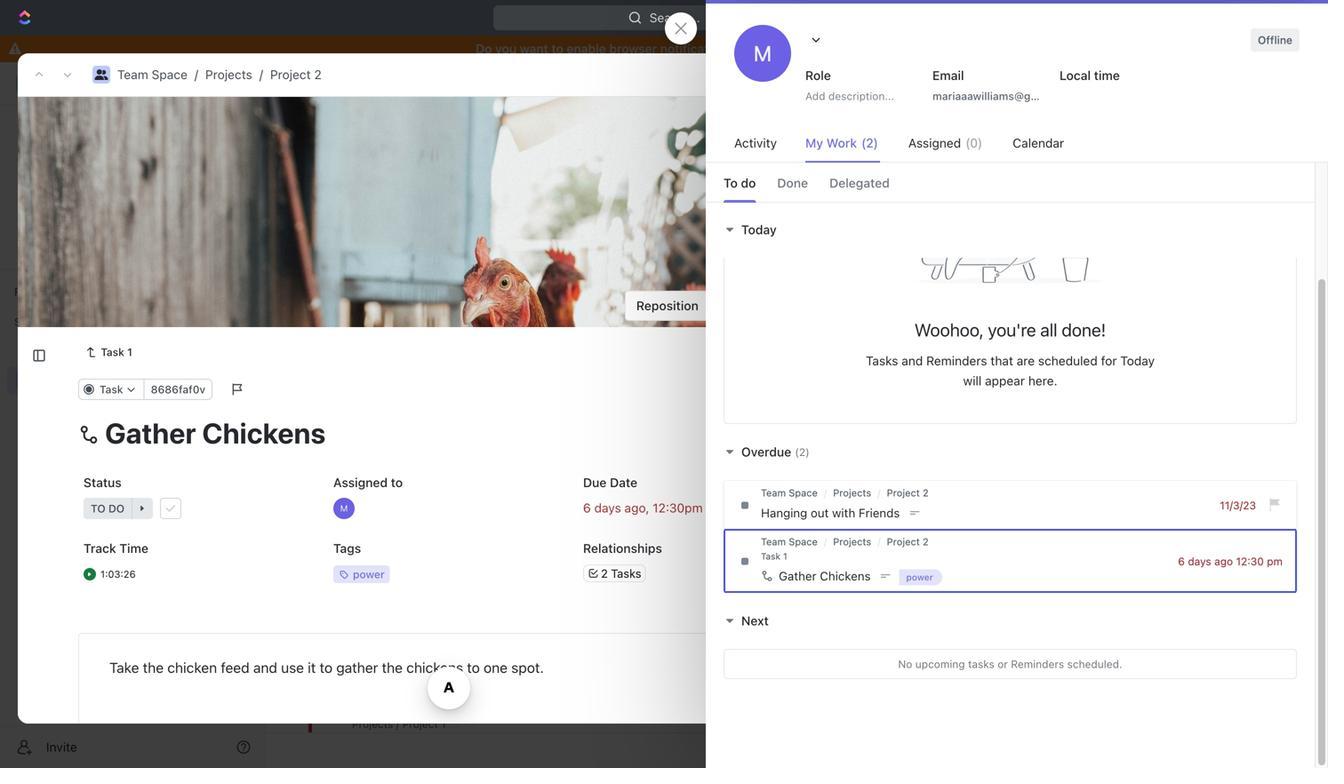 Task type: describe. For each thing, give the bounding box(es) containing it.
0 horizontal spatial power button
[[328, 559, 564, 591]]

space up the list link
[[375, 133, 446, 162]]

friends inside to do tab panel
[[859, 506, 900, 520]]

invite
[[46, 740, 77, 755]]

date
[[610, 476, 638, 490]]

search button
[[1024, 187, 1093, 212]]

you
[[495, 41, 517, 56]]

tasks inside tasks and reminders that are scheduled for today will appear here.
[[866, 354, 899, 368]]

do
[[476, 41, 492, 56]]

task inside tab list
[[1261, 197, 1281, 207]]

overdue
[[742, 445, 792, 459]]

want
[[520, 41, 549, 56]]

team up overview 'link'
[[309, 133, 369, 162]]

hanging out with friends link inside to do tab panel
[[757, 498, 1213, 528]]

Edit task name text field
[[78, 416, 814, 450]]

for
[[1101, 354, 1117, 368]]

ago for ,
[[625, 501, 646, 516]]

notifications?
[[660, 41, 740, 56]]

browser
[[610, 41, 657, 56]]

and inside tasks and reminders that are scheduled for today will appear here.
[[902, 354, 923, 368]]

share button right on
[[1084, 60, 1139, 89]]

overview
[[332, 192, 387, 206]]

space up home link
[[152, 67, 188, 82]]

0 horizontal spatial hanging out with friends
[[402, 619, 549, 634]]

0 vertical spatial projects link
[[205, 67, 252, 82]]

0 horizontal spatial tasks
[[611, 567, 642, 580]]

created on nov 17
[[984, 68, 1077, 81]]

due
[[583, 476, 607, 490]]

today button
[[724, 222, 781, 237]]

0 vertical spatial team space
[[299, 76, 370, 91]]

do for to do
[[741, 176, 756, 190]]

team right user group image
[[299, 76, 331, 91]]

space inside team space / projects / project 2 task 1
[[789, 536, 818, 548]]

links
[[1284, 197, 1307, 207]]

favorites button
[[7, 281, 79, 302]]

scheduled
[[1039, 354, 1098, 368]]

1 horizontal spatial calendar
[[1013, 136, 1065, 150]]

0 vertical spatial add task button
[[500, 356, 575, 378]]

local time
[[1060, 68, 1120, 83]]

ago for 12:30
[[1215, 555, 1234, 568]]

relationships
[[583, 541, 662, 556]]

dangerous?
[[989, 214, 1048, 227]]

work
[[827, 136, 857, 150]]

gantt
[[560, 192, 592, 206]]

space inside tree
[[78, 373, 114, 388]]

to do
[[91, 503, 125, 515]]

,
[[646, 501, 650, 516]]

out inside to do tab panel
[[811, 506, 829, 520]]

0 horizontal spatial hide
[[801, 41, 828, 56]]

feed
[[221, 660, 250, 676]]

4:42
[[1189, 197, 1212, 209]]

power inside dropdown button
[[907, 572, 934, 582]]

6 for 6 days ago , 12:30 pm
[[583, 501, 591, 516]]

8686faf0v
[[151, 383, 206, 396]]

to inside dropdown button
[[91, 503, 106, 515]]

task 1
[[101, 346, 132, 359]]

1 horizontal spatial user group image
[[95, 69, 108, 80]]

delegated
[[830, 176, 890, 190]]

take
[[109, 660, 139, 676]]

activity inside 'task sidebar content' section
[[905, 115, 967, 136]]

spaces
[[14, 316, 52, 328]]

days for 6 days ago , 12:30 pm
[[595, 501, 621, 516]]

1 vertical spatial projects
[[833, 487, 872, 499]]

to right it
[[320, 660, 333, 676]]

on
[[1027, 68, 1040, 81]]

one
[[484, 660, 508, 676]]

questions
[[960, 197, 1010, 209]]

tab list containing to do
[[706, 163, 1315, 202]]

next button
[[724, 614, 773, 628]]

table link
[[622, 187, 657, 212]]

1 horizontal spatial (2)
[[862, 136, 878, 150]]

m button
[[328, 493, 564, 525]]

local
[[1060, 68, 1091, 83]]

0 vertical spatial projects
[[205, 67, 252, 82]]

2 inside tab
[[1293, 163, 1297, 171]]

11/3/23
[[1220, 499, 1257, 512]]

reminders inside tasks and reminders that are scheduled for today will appear here.
[[927, 354, 988, 368]]

1 inside team space / projects / project 2 task 1
[[783, 551, 788, 562]]

1 inside "task 1" link
[[127, 346, 132, 359]]

1 vertical spatial out
[[454, 619, 474, 634]]

reposition button
[[626, 292, 710, 320]]

home
[[43, 120, 77, 134]]

done button
[[778, 165, 808, 202]]

search... button
[[493, 5, 835, 30]]

0 horizontal spatial and
[[253, 660, 277, 676]]

chickens
[[820, 569, 871, 583]]

set
[[941, 197, 957, 209]]

role
[[806, 68, 831, 83]]

offline
[[1258, 34, 1293, 46]]

1 horizontal spatial the
[[382, 660, 403, 676]]

17 inside 'task sidebar content' section
[[1162, 197, 1173, 209]]

chat
[[690, 192, 718, 206]]

spot.
[[512, 660, 544, 676]]

this
[[831, 41, 853, 56]]

team inside team space / projects / project 2 task 1
[[761, 536, 786, 548]]

status
[[84, 476, 122, 490]]

0 vertical spatial m
[[754, 41, 772, 66]]

0 horizontal spatial activity
[[735, 136, 777, 150]]

home link
[[7, 113, 258, 141]]

0 horizontal spatial today
[[742, 222, 777, 237]]

(2) inside overdue (2)
[[795, 446, 810, 458]]

tasks and reminders that are scheduled for today will appear here.
[[866, 354, 1155, 388]]

1:03:26 button
[[78, 559, 314, 591]]

all
[[1041, 319, 1058, 340]]

and inside 'task sidebar content' section
[[1013, 197, 1032, 209]]

1 vertical spatial add task button
[[394, 477, 462, 498]]

12:30 inside to do tab panel
[[1237, 555, 1264, 568]]

chicken
[[167, 660, 217, 676]]

1 vertical spatial pm
[[685, 501, 703, 516]]

to do button
[[78, 493, 314, 525]]

team space link inside tree
[[43, 366, 254, 395]]

team inside tree
[[43, 373, 74, 388]]

are the chickens dangerous?
[[922, 197, 1114, 227]]

calendar link
[[470, 187, 527, 212]]

customize
[[1177, 192, 1240, 206]]

docs link
[[7, 173, 258, 202]]

to up m dropdown button
[[391, 476, 403, 490]]

0 horizontal spatial chickens
[[407, 660, 463, 676]]

track
[[84, 541, 116, 556]]

done!
[[1062, 319, 1106, 340]]

projects inside team space / projects / project 2 task 1
[[833, 536, 872, 548]]

dashboards link
[[7, 204, 258, 232]]

you're
[[988, 319, 1037, 340]]

project 2 link for 11/3/23
[[887, 487, 929, 499]]

assigned (0)
[[909, 136, 983, 150]]

no
[[899, 658, 913, 670]]

assignees
[[741, 236, 794, 249]]

task sidebar navigation tab list
[[1261, 108, 1307, 269]]

1 vertical spatial calendar
[[474, 192, 527, 206]]

delegated button
[[830, 165, 890, 202]]

board link
[[747, 187, 785, 212]]

1 horizontal spatial reminders
[[1011, 658, 1065, 670]]

hanging out with friends inside to do tab panel
[[761, 506, 900, 520]]

project 2 link for 6 days ago 12:30 pm
[[887, 536, 929, 548]]

1 vertical spatial team space
[[309, 133, 451, 162]]

1 horizontal spatial power button
[[900, 569, 968, 589]]

scheduled.
[[1068, 658, 1123, 670]]



Task type: vqa. For each thing, say whether or not it's contained in the screenshot.
The Meditation
no



Task type: locate. For each thing, give the bounding box(es) containing it.
the inside are the chickens dangerous?
[[922, 214, 938, 227]]

project inside team space / projects / project 2 task 1
[[887, 536, 920, 548]]

/
[[195, 67, 198, 82], [259, 67, 263, 82], [824, 487, 827, 499], [878, 487, 881, 499], [824, 536, 827, 548], [878, 536, 881, 548]]

1 horizontal spatial assigned
[[909, 136, 961, 150]]

next
[[742, 614, 769, 628]]

do down status
[[108, 503, 125, 515]]

space
[[152, 67, 188, 82], [334, 76, 370, 91], [375, 133, 446, 162], [78, 373, 114, 388], [789, 487, 818, 499], [789, 536, 818, 548]]

ago down date
[[625, 501, 646, 516]]

search
[[1047, 192, 1088, 206]]

2 tasks
[[601, 567, 642, 580]]

1 horizontal spatial hanging
[[761, 506, 808, 520]]

2 vertical spatial team space
[[43, 373, 114, 388]]

to
[[724, 176, 738, 190]]

0 vertical spatial add task
[[521, 361, 568, 373]]

0 horizontal spatial the
[[143, 660, 164, 676]]

it
[[308, 660, 316, 676]]

0 vertical spatial 6
[[583, 501, 591, 516]]

team space inside team space link
[[43, 373, 114, 388]]

1 horizontal spatial 17
[[1162, 197, 1173, 209]]

task sidebar content section
[[883, 97, 1257, 724]]

activity up to do
[[735, 136, 777, 150]]

calendar right the list
[[474, 192, 527, 206]]

0 horizontal spatial with
[[477, 619, 502, 634]]

2 vertical spatial and
[[253, 660, 277, 676]]

user group image
[[283, 79, 294, 88]]

2 vertical spatial add task
[[402, 650, 454, 665]]

friends up team space / projects / project 2 task 1
[[859, 506, 900, 520]]

pm for nov 17 at 4:42 pm
[[1215, 197, 1231, 209]]

share button
[[1084, 60, 1139, 89], [1109, 69, 1164, 98]]

that
[[991, 354, 1014, 368]]

1 vertical spatial team space / projects / project 2
[[761, 487, 929, 499]]

to do
[[724, 176, 756, 190]]

(2)
[[862, 136, 878, 150], [795, 446, 810, 458]]

pm inside 'task sidebar content' section
[[1215, 197, 1231, 209]]

0 horizontal spatial 17
[[1066, 68, 1077, 81]]

are
[[1096, 197, 1114, 209]]

user group image
[[95, 69, 108, 80], [18, 375, 32, 386]]

1 horizontal spatial hanging out with friends link
[[757, 498, 1213, 528]]

projects left user group image
[[205, 67, 252, 82]]

to inside 'task sidebar content' section
[[1081, 197, 1091, 209]]

1 horizontal spatial hanging out with friends
[[761, 506, 900, 520]]

assigned for assigned (0)
[[909, 136, 961, 150]]

nov left at
[[1139, 197, 1159, 209]]

1 horizontal spatial out
[[811, 506, 829, 520]]

user group image down spaces
[[18, 375, 32, 386]]

team space tree
[[7, 336, 258, 486]]

0 vertical spatial chickens
[[941, 214, 986, 227]]

reposition
[[637, 299, 699, 313]]

to left are
[[1081, 197, 1091, 209]]

project 2
[[352, 312, 416, 329]]

(2) right overdue
[[795, 446, 810, 458]]

1 vertical spatial project 2 link
[[887, 487, 929, 499]]

pm inside to do tab panel
[[1267, 555, 1283, 568]]

1 horizontal spatial m
[[754, 41, 772, 66]]

2 inside team space / projects / project 2 task 1
[[923, 536, 929, 548]]

assignees button
[[719, 232, 802, 253]]

0 horizontal spatial out
[[454, 619, 474, 634]]

my work (2)
[[806, 136, 878, 150]]

0 vertical spatial pm
[[1215, 197, 1231, 209]]

overview link
[[328, 187, 387, 212]]

power button down m dropdown button
[[328, 559, 564, 591]]

1 vertical spatial with
[[477, 619, 502, 634]]

answers
[[1035, 197, 1078, 209]]

0 vertical spatial nov
[[1043, 68, 1063, 81]]

12:30 right the ,
[[653, 501, 685, 516]]

0 horizontal spatial days
[[595, 501, 621, 516]]

chickens down set
[[941, 214, 986, 227]]

0 vertical spatial tasks
[[866, 354, 899, 368]]

chickens inside are the chickens dangerous?
[[941, 214, 986, 227]]

add task for the topmost add task button
[[521, 361, 568, 373]]

1 horizontal spatial power
[[907, 572, 934, 582]]

chickens
[[941, 214, 986, 227], [407, 660, 463, 676]]

8686faf0v button
[[144, 379, 213, 400]]

chickens left one
[[407, 660, 463, 676]]

assigned left (0)
[[909, 136, 961, 150]]

1 up gather
[[783, 551, 788, 562]]

add task for the middle add task button
[[402, 480, 454, 495]]

0 vertical spatial calendar
[[1013, 136, 1065, 150]]

with for hanging out with friends link in to do tab panel
[[832, 506, 856, 520]]

1 horizontal spatial 6
[[1179, 555, 1185, 568]]

1 vertical spatial 1
[[783, 551, 788, 562]]

activity down email
[[905, 115, 967, 136]]

17 left at
[[1162, 197, 1173, 209]]

the down you on the right top
[[922, 214, 938, 227]]

user group image inside team space tree
[[18, 375, 32, 386]]

power down tags at the bottom of page
[[353, 568, 385, 581]]

team down overdue (2)
[[761, 487, 786, 499]]

0 vertical spatial hanging out with friends link
[[757, 498, 1213, 528]]

space down overdue (2)
[[789, 487, 818, 499]]

2 horizontal spatial and
[[1013, 197, 1032, 209]]

1 vertical spatial nov
[[1139, 197, 1159, 209]]

1 horizontal spatial with
[[832, 506, 856, 520]]

m inside dropdown button
[[340, 503, 348, 514]]

team space down "task 1" link
[[43, 373, 114, 388]]

12:30
[[653, 501, 685, 516], [1237, 555, 1264, 568]]

table
[[625, 192, 657, 206]]

team up home link
[[117, 67, 148, 82]]

0 vertical spatial team space / projects / project 2
[[117, 67, 322, 82]]

to right want
[[552, 41, 564, 56]]

1 horizontal spatial pm
[[1215, 197, 1231, 209]]

to
[[552, 41, 564, 56], [1081, 197, 1091, 209], [391, 476, 403, 490], [91, 503, 106, 515], [320, 660, 333, 676], [467, 660, 480, 676]]

1 horizontal spatial ago
[[1215, 555, 1234, 568]]

my
[[806, 136, 824, 150]]

task links
[[1261, 197, 1307, 207]]

1 up task dropdown button
[[127, 346, 132, 359]]

2 vertical spatial add task button
[[394, 647, 462, 668]]

power
[[353, 568, 385, 581], [907, 572, 934, 582]]

ago down 11/3/23
[[1215, 555, 1234, 568]]

nov inside 'task sidebar content' section
[[1139, 197, 1159, 209]]

to down status
[[91, 503, 106, 515]]

m down assigned to
[[340, 503, 348, 514]]

the
[[922, 214, 938, 227], [143, 660, 164, 676], [382, 660, 403, 676]]

projects link left user group image
[[205, 67, 252, 82]]

friends
[[859, 506, 900, 520], [505, 619, 549, 634]]

do
[[741, 176, 756, 190], [108, 503, 125, 515]]

0 vertical spatial user group image
[[95, 69, 108, 80]]

team up gather
[[761, 536, 786, 548]]

gantt link
[[556, 187, 592, 212]]

pm
[[1215, 197, 1231, 209], [685, 501, 703, 516], [1267, 555, 1283, 568]]

0 horizontal spatial 1
[[127, 346, 132, 359]]

woohoo, you're all done!
[[915, 319, 1106, 340]]

days inside to do tab panel
[[1188, 555, 1212, 568]]

space up gather
[[789, 536, 818, 548]]

1 vertical spatial tasks
[[611, 567, 642, 580]]

today inside tasks and reminders that are scheduled for today will appear here.
[[1121, 354, 1155, 368]]

assigned for assigned to
[[333, 476, 388, 490]]

projects up chickens
[[833, 536, 872, 548]]

1 vertical spatial (2)
[[795, 446, 810, 458]]

tasks
[[866, 354, 899, 368], [611, 567, 642, 580]]

tasks
[[968, 658, 995, 670]]

0 vertical spatial reminders
[[927, 354, 988, 368]]

6 for 6 days ago 12:30 pm
[[1179, 555, 1185, 568]]

team space / projects / project 2 task 1
[[761, 536, 929, 562]]

and up "dangerous?"
[[1013, 197, 1032, 209]]

today down board link
[[742, 222, 777, 237]]

power right chickens
[[907, 572, 934, 582]]

to do button
[[724, 165, 756, 202]]

chat link
[[686, 187, 718, 212]]

today right for
[[1121, 354, 1155, 368]]

with up one
[[477, 619, 502, 634]]

do inside to do dropdown button
[[108, 503, 125, 515]]

add
[[806, 90, 826, 102], [521, 361, 542, 373], [402, 480, 425, 495], [402, 650, 425, 665]]

user group image up home link
[[95, 69, 108, 80]]

and down woohoo,
[[902, 354, 923, 368]]

team space up the "overview"
[[309, 133, 451, 162]]

task inside team space / projects / project 2 task 1
[[761, 551, 781, 562]]

friends up spot.
[[505, 619, 549, 634]]

do inside to do button
[[741, 176, 756, 190]]

hide inside dropdown button
[[1118, 192, 1145, 206]]

0 horizontal spatial calendar
[[474, 192, 527, 206]]

1 horizontal spatial friends
[[859, 506, 900, 520]]

assigned
[[909, 136, 961, 150], [333, 476, 388, 490]]

the right gather
[[382, 660, 403, 676]]

no upcoming tasks or reminders scheduled.
[[899, 658, 1123, 670]]

1 horizontal spatial 12:30
[[1237, 555, 1264, 568]]

1 vertical spatial hide
[[1118, 192, 1145, 206]]

projects link for 6 days ago 12:30 pm
[[833, 536, 872, 548]]

with for the bottom hanging out with friends link
[[477, 619, 502, 634]]

hide right are
[[1118, 192, 1145, 206]]

the right take
[[143, 660, 164, 676]]

1 vertical spatial and
[[902, 354, 923, 368]]

customize button
[[1154, 187, 1245, 212]]

with inside to do tab panel
[[832, 506, 856, 520]]

reminders right or
[[1011, 658, 1065, 670]]

do right "to"
[[741, 176, 756, 190]]

12:30 down 11/3/23
[[1237, 555, 1264, 568]]

gather chickens
[[779, 569, 871, 583]]

task inside dropdown button
[[100, 383, 123, 396]]

hanging inside to do tab panel
[[761, 506, 808, 520]]

overdue (2)
[[742, 445, 810, 459]]

17 left time
[[1066, 68, 1077, 81]]

0 horizontal spatial reminders
[[927, 354, 988, 368]]

role add description...
[[806, 68, 895, 102]]

power button up upcoming
[[900, 569, 968, 589]]

hanging for hanging out with friends link in to do tab panel
[[761, 506, 808, 520]]

take the chicken feed and use it to gather the chickens to one spot.
[[109, 660, 544, 676]]

1 horizontal spatial today
[[1121, 354, 1155, 368]]

1 vertical spatial 6
[[1179, 555, 1185, 568]]

email
[[933, 68, 965, 83]]

2 vertical spatial project 2 link
[[887, 536, 929, 548]]

with up team space / projects / project 2 task 1
[[832, 506, 856, 520]]

team space / projects / project 2
[[117, 67, 322, 82], [761, 487, 929, 499]]

hide up "role"
[[801, 41, 828, 56]]

do for to do
[[108, 503, 125, 515]]

woohoo,
[[915, 319, 984, 340]]

(2) right work
[[862, 136, 878, 150]]

0 vertical spatial with
[[832, 506, 856, 520]]

list
[[420, 192, 441, 206]]

space right user group image
[[334, 76, 370, 91]]

mariaaawilliams@gmail.com
[[933, 90, 1077, 102]]

0 vertical spatial assigned
[[909, 136, 961, 150]]

assigned up tags at the bottom of page
[[333, 476, 388, 490]]

to left one
[[467, 660, 480, 676]]

6
[[583, 501, 591, 516], [1179, 555, 1185, 568]]

0 vertical spatial friends
[[859, 506, 900, 520]]

0 horizontal spatial nov
[[1043, 68, 1063, 81]]

projects link up chickens
[[833, 536, 872, 548]]

favorites
[[14, 285, 61, 298]]

team left task dropdown button
[[43, 373, 74, 388]]

0 horizontal spatial 12:30
[[653, 501, 685, 516]]

1 vertical spatial assigned
[[333, 476, 388, 490]]

6 days ago 12:30 pm
[[1179, 555, 1283, 568]]

time
[[1094, 68, 1120, 83]]

1 vertical spatial add task
[[402, 480, 454, 495]]

0 vertical spatial (2)
[[862, 136, 878, 150]]

1 vertical spatial 17
[[1162, 197, 1173, 209]]

sidebar navigation
[[0, 62, 266, 768]]

time
[[119, 541, 148, 556]]

projects link up team space / projects / project 2 task 1
[[833, 487, 872, 499]]

board
[[750, 192, 785, 206]]

days
[[595, 501, 621, 516], [1188, 555, 1212, 568]]

2 tab
[[1289, 162, 1301, 173]]

2 horizontal spatial the
[[922, 214, 938, 227]]

1 horizontal spatial tasks
[[866, 354, 899, 368]]

use
[[281, 660, 304, 676]]

add task for the bottommost add task button
[[402, 650, 454, 665]]

hanging out with friends link
[[757, 498, 1213, 528], [398, 614, 744, 639]]

description...
[[829, 90, 895, 102]]

2 vertical spatial projects link
[[833, 536, 872, 548]]

1 horizontal spatial 1
[[783, 551, 788, 562]]

hanging out with friends up team space / projects / project 2 task 1
[[761, 506, 900, 520]]

tags power
[[333, 541, 385, 581]]

calendar down mariaaawilliams@gmail.com
[[1013, 136, 1065, 150]]

1
[[127, 346, 132, 359], [783, 551, 788, 562]]

team space right user group image
[[299, 76, 370, 91]]

nov 17 at 4:42 pm
[[1139, 197, 1231, 209]]

0 horizontal spatial user group image
[[18, 375, 32, 386]]

project 2 link
[[270, 67, 322, 82], [887, 487, 929, 499], [887, 536, 929, 548]]

0 vertical spatial hanging out with friends
[[761, 506, 900, 520]]

1 vertical spatial today
[[1121, 354, 1155, 368]]

here.
[[1029, 374, 1058, 388]]

2
[[314, 67, 322, 82], [1293, 163, 1297, 171], [404, 312, 412, 329], [923, 487, 929, 499], [923, 536, 929, 548], [601, 567, 608, 580]]

0 vertical spatial 17
[[1066, 68, 1077, 81]]

1 vertical spatial chickens
[[407, 660, 463, 676]]

dashboards
[[43, 210, 112, 225]]

power inside tags power
[[353, 568, 385, 581]]

today
[[742, 222, 777, 237], [1121, 354, 1155, 368]]

projects link for 11/3/23
[[833, 487, 872, 499]]

projects up team space / projects / project 2 task 1
[[833, 487, 872, 499]]

1 horizontal spatial hide
[[1118, 192, 1145, 206]]

days for 6 days ago 12:30 pm
[[1188, 555, 1212, 568]]

and left use
[[253, 660, 277, 676]]

(0)
[[966, 136, 983, 150]]

0 vertical spatial 1
[[127, 346, 132, 359]]

0 horizontal spatial do
[[108, 503, 125, 515]]

1 vertical spatial 12:30
[[1237, 555, 1264, 568]]

m right notifications? at the top
[[754, 41, 772, 66]]

task
[[1261, 197, 1281, 207], [101, 346, 124, 359], [545, 361, 568, 373], [100, 383, 123, 396], [428, 480, 454, 495], [761, 551, 781, 562], [428, 650, 454, 665]]

17
[[1066, 68, 1077, 81], [1162, 197, 1173, 209]]

0 horizontal spatial power
[[353, 568, 385, 581]]

share button right local
[[1109, 69, 1164, 98]]

1 vertical spatial friends
[[505, 619, 549, 634]]

2 vertical spatial pm
[[1267, 555, 1283, 568]]

list link
[[416, 187, 441, 212]]

hanging for the bottom hanging out with friends link
[[402, 619, 451, 634]]

team space / projects / project 2 inside to do tab panel
[[761, 487, 929, 499]]

to do tab panel
[[706, 62, 1315, 679]]

ago inside to do tab panel
[[1215, 555, 1234, 568]]

the for chicken
[[143, 660, 164, 676]]

track time
[[84, 541, 148, 556]]

email mariaaawilliams@gmail.com
[[933, 68, 1077, 102]]

enable
[[752, 41, 792, 56]]

1 vertical spatial hanging out with friends link
[[398, 614, 744, 639]]

6 days ago , 12:30 pm
[[583, 501, 703, 516]]

1 vertical spatial m
[[340, 503, 348, 514]]

0 horizontal spatial friends
[[505, 619, 549, 634]]

hide
[[801, 41, 828, 56], [1118, 192, 1145, 206]]

add description... button
[[799, 85, 916, 107]]

nov right on
[[1043, 68, 1063, 81]]

created
[[984, 68, 1024, 81]]

reminders up will
[[927, 354, 988, 368]]

the for chickens
[[922, 214, 938, 227]]

1 vertical spatial days
[[1188, 555, 1212, 568]]

0 horizontal spatial pm
[[685, 501, 703, 516]]

0 horizontal spatial m
[[340, 503, 348, 514]]

out
[[811, 506, 829, 520], [454, 619, 474, 634]]

0 horizontal spatial (2)
[[795, 446, 810, 458]]

space down "task 1" link
[[78, 373, 114, 388]]

search...
[[650, 10, 700, 25]]

upcoming
[[916, 658, 965, 670]]

enable
[[567, 41, 606, 56]]

hanging out with friends up one
[[402, 619, 549, 634]]

pm for 6 days ago 12:30 pm
[[1267, 555, 1283, 568]]

0 vertical spatial project 2 link
[[270, 67, 322, 82]]

task 1 link
[[78, 342, 140, 363]]

0 horizontal spatial assigned
[[333, 476, 388, 490]]

add inside role add description...
[[806, 90, 826, 102]]

6 inside to do tab panel
[[1179, 555, 1185, 568]]

tab list
[[706, 163, 1315, 202]]



